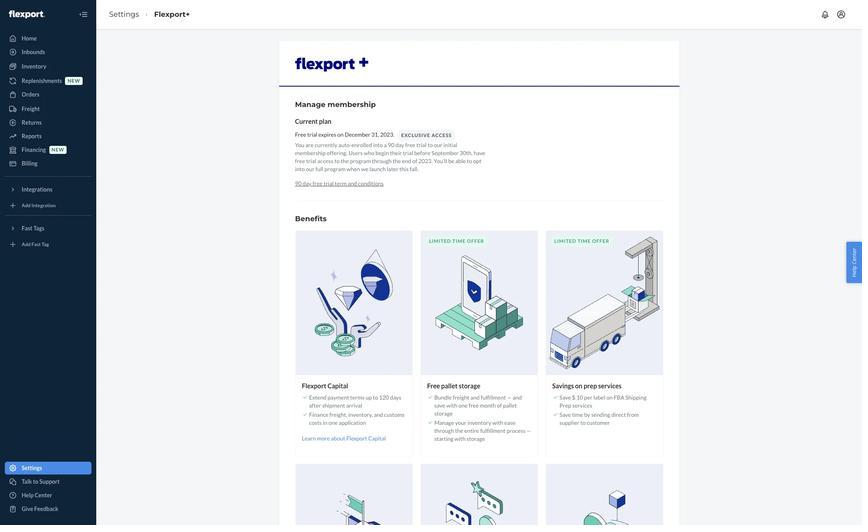 Task type: describe. For each thing, give the bounding box(es) containing it.
breadcrumbs navigation
[[103, 3, 197, 26]]

fall.
[[410, 166, 419, 172]]

prep
[[584, 382, 597, 390]]

orders
[[22, 91, 39, 98]]

term
[[335, 180, 347, 187]]

talk to support
[[22, 479, 60, 486]]

returns
[[22, 119, 42, 126]]

save
[[435, 403, 446, 410]]

and inside extend payment terms up to 120 days after shipment arrival finance freight, inventory, and customs costs in one application
[[374, 412, 383, 419]]

limited time offer for pallet
[[429, 238, 485, 244]]

the inside bundle freight and fulfillment — and save with one free month of pallet storage manage your inventory with ease through the entire fulfillment process — starting with storage
[[455, 428, 464, 435]]

help inside help center button
[[851, 266, 858, 278]]

current plan
[[295, 117, 332, 125]]

supplier
[[560, 420, 580, 427]]

freight link
[[5, 103, 92, 116]]

trial up end
[[403, 150, 413, 156]]

learn more about flexport capital link
[[302, 436, 386, 443]]

be
[[449, 158, 455, 164]]

flexport logo image
[[9, 10, 45, 18]]

close navigation image
[[79, 10, 88, 19]]

limited for savings
[[555, 238, 577, 244]]

integrations
[[22, 186, 52, 193]]

2 vertical spatial storage
[[467, 436, 485, 443]]

open notifications image
[[821, 10, 831, 19]]

offer for prep
[[593, 238, 610, 244]]

users
[[349, 150, 363, 156]]

exclusive
[[402, 133, 431, 139]]

1 vertical spatial capital
[[369, 436, 386, 443]]

inventory
[[468, 420, 492, 427]]

initial
[[444, 142, 458, 148]]

1 vertical spatial settings
[[22, 465, 42, 472]]

0 horizontal spatial the
[[341, 158, 349, 164]]

0 horizontal spatial help center
[[22, 493, 52, 499]]

help center inside button
[[851, 248, 858, 278]]

plan
[[319, 117, 332, 125]]

$.10
[[573, 395, 583, 402]]

through inside you are currently auto-enrolled into a 90 day free trial to our initial membership offering. users who begin their trial before september 30th, have free trial access to the program through the end of 2023. you'll be able to opt into our full program when we launch later this fall.
[[372, 158, 392, 164]]

able
[[456, 158, 466, 164]]

0 vertical spatial into
[[373, 142, 383, 148]]

day inside you are currently auto-enrolled into a 90 day free trial to our initial membership offering. users who begin their trial before september 30th, have free trial access to the program through the end of 2023. you'll be able to opt into our full program when we launch later this fall.
[[396, 142, 405, 148]]

inbounds link
[[5, 46, 92, 59]]

1 vertical spatial fast
[[32, 242, 41, 248]]

from
[[627, 412, 639, 419]]

bundle freight and fulfillment — and save with one free month of pallet storage manage your inventory with ease through the entire fulfillment process — starting with storage
[[435, 395, 532, 443]]

new for financing
[[52, 147, 64, 153]]

1 vertical spatial 90
[[295, 180, 302, 187]]

talk to support button
[[5, 476, 92, 489]]

1 vertical spatial into
[[295, 166, 305, 172]]

costs
[[309, 420, 322, 427]]

90 day free trial term and conditions
[[295, 180, 384, 187]]

0 vertical spatial settings link
[[109, 10, 139, 19]]

offer for storage
[[467, 238, 485, 244]]

one inside bundle freight and fulfillment — and save with one free month of pallet storage manage your inventory with ease through the entire fulfillment process — starting with storage
[[459, 403, 468, 410]]

trial up before
[[417, 142, 427, 148]]

0 vertical spatial fulfillment
[[481, 395, 506, 402]]

tag
[[42, 242, 49, 248]]

free trial expires on december 31, 2023.
[[295, 131, 395, 138]]

1 vertical spatial program
[[325, 166, 346, 172]]

fast tags button
[[5, 222, 92, 235]]

inventory,
[[349, 412, 373, 419]]

enrolled
[[352, 142, 372, 148]]

starting
[[435, 436, 454, 443]]

begin
[[376, 150, 389, 156]]

0 vertical spatial —
[[507, 395, 512, 402]]

0 vertical spatial capital
[[328, 382, 348, 390]]

tags
[[33, 225, 44, 232]]

feedback
[[34, 506, 58, 513]]

free down you
[[295, 158, 305, 164]]

billing link
[[5, 157, 92, 170]]

give feedback button
[[5, 503, 92, 516]]

process
[[507, 428, 526, 435]]

financing
[[22, 147, 46, 153]]

reports link
[[5, 130, 92, 143]]

0 vertical spatial 2023.
[[381, 131, 395, 138]]

0 vertical spatial on
[[338, 131, 344, 138]]

your
[[456, 420, 467, 427]]

ease
[[505, 420, 516, 427]]

arrival
[[346, 403, 362, 410]]

help center button
[[847, 242, 863, 284]]

billing
[[22, 160, 38, 167]]

120
[[379, 395, 389, 402]]

fba
[[614, 395, 625, 402]]

reports
[[22, 133, 42, 140]]

integration
[[32, 203, 56, 209]]

december
[[345, 131, 371, 138]]

membership inside you are currently auto-enrolled into a 90 day free trial to our initial membership offering. users who begin their trial before september 30th, have free trial access to the program through the end of 2023. you'll be able to opt into our full program when we launch later this fall.
[[295, 150, 326, 156]]

to down offering.
[[335, 158, 340, 164]]

customs
[[384, 412, 405, 419]]

a
[[384, 142, 387, 148]]

0 vertical spatial storage
[[459, 382, 481, 390]]

1 horizontal spatial on
[[576, 382, 583, 390]]

you
[[295, 142, 305, 148]]

inventory
[[22, 63, 46, 70]]

free pallet storage
[[427, 382, 481, 390]]

settings inside breadcrumbs navigation
[[109, 10, 139, 19]]

extend
[[309, 395, 327, 402]]

1 vertical spatial center
[[35, 493, 52, 499]]

1 vertical spatial fulfillment
[[481, 428, 506, 435]]

90 inside you are currently auto-enrolled into a 90 day free trial to our initial membership offering. users who begin their trial before september 30th, have free trial access to the program through the end of 2023. you'll be able to opt into our full program when we launch later this fall.
[[388, 142, 395, 148]]

to down exclusive access
[[428, 142, 433, 148]]

trial up full
[[306, 158, 316, 164]]

pallet inside bundle freight and fulfillment — and save with one free month of pallet storage manage your inventory with ease through the entire fulfillment process — starting with storage
[[503, 403, 517, 410]]

customer
[[587, 420, 610, 427]]

add for add fast tag
[[22, 242, 31, 248]]

through inside bundle freight and fulfillment — and save with one free month of pallet storage manage your inventory with ease through the entire fulfillment process — starting with storage
[[435, 428, 454, 435]]

new for replenishments
[[68, 78, 80, 84]]

1 horizontal spatial —
[[527, 428, 532, 435]]

1 vertical spatial storage
[[435, 411, 453, 418]]

0 horizontal spatial our
[[306, 166, 315, 172]]

31,
[[372, 131, 379, 138]]

are
[[306, 142, 314, 148]]

by
[[585, 412, 591, 419]]

fast tags
[[22, 225, 44, 232]]

2 vertical spatial with
[[455, 436, 466, 443]]

in
[[323, 420, 328, 427]]

0 horizontal spatial flexport
[[302, 382, 327, 390]]

trial left the "term"
[[324, 180, 334, 187]]

payment
[[328, 395, 349, 402]]

2023. inside you are currently auto-enrolled into a 90 day free trial to our initial membership offering. users who begin their trial before september 30th, have free trial access to the program through the end of 2023. you'll be able to opt into our full program when we launch later this fall.
[[419, 158, 433, 164]]

shipment
[[322, 403, 345, 410]]

auto-
[[339, 142, 352, 148]]

90 day free trial term and conditions link
[[295, 180, 384, 187]]

0 vertical spatial manage
[[295, 100, 326, 109]]

add for add integration
[[22, 203, 31, 209]]

we
[[361, 166, 369, 172]]

prep
[[560, 403, 572, 410]]



Task type: vqa. For each thing, say whether or not it's contained in the screenshot.
"Delivered" within the worldwide standard delivered duty unpaid
no



Task type: locate. For each thing, give the bounding box(es) containing it.
inbounds
[[22, 49, 45, 55]]

1 vertical spatial services
[[573, 403, 593, 410]]

freight
[[22, 106, 40, 112]]

1 horizontal spatial flexport
[[347, 436, 367, 443]]

add integration
[[22, 203, 56, 209]]

1 vertical spatial one
[[329, 420, 338, 427]]

day left the "term"
[[303, 180, 312, 187]]

save up the prep
[[560, 395, 571, 402]]

their
[[390, 150, 402, 156]]

1 add from the top
[[22, 203, 31, 209]]

add fast tag link
[[5, 238, 92, 251]]

1 vertical spatial on
[[576, 382, 583, 390]]

1 vertical spatial settings link
[[5, 462, 92, 475]]

fast left tag
[[32, 242, 41, 248]]

flexport+ link
[[154, 10, 190, 19]]

through
[[372, 158, 392, 164], [435, 428, 454, 435]]

membership up december at the top of the page
[[328, 100, 376, 109]]

manage up current plan
[[295, 100, 326, 109]]

day up 'their'
[[396, 142, 405, 148]]

shipping
[[626, 395, 647, 402]]

1 horizontal spatial 2023.
[[419, 158, 433, 164]]

1 limited from the left
[[429, 238, 451, 244]]

1 limited time offer from the left
[[429, 238, 485, 244]]

exclusive access
[[402, 133, 452, 139]]

1 vertical spatial help center
[[22, 493, 52, 499]]

pallet
[[442, 382, 458, 390], [503, 403, 517, 410]]

and
[[348, 180, 357, 187], [471, 395, 480, 402], [513, 395, 522, 402], [374, 412, 383, 419]]

of inside you are currently auto-enrolled into a 90 day free trial to our initial membership offering. users who begin their trial before september 30th, have free trial access to the program through the end of 2023. you'll be able to opt into our full program when we launch later this fall.
[[413, 158, 418, 164]]

0 horizontal spatial of
[[413, 158, 418, 164]]

with left ease at the right bottom of page
[[493, 420, 504, 427]]

2 horizontal spatial the
[[455, 428, 464, 435]]

0 horizontal spatial on
[[338, 131, 344, 138]]

1 vertical spatial add
[[22, 242, 31, 248]]

1 horizontal spatial our
[[434, 142, 443, 148]]

to right up
[[373, 395, 378, 402]]

90 right the a
[[388, 142, 395, 148]]

full
[[316, 166, 324, 172]]

1 horizontal spatial through
[[435, 428, 454, 435]]

1 horizontal spatial new
[[68, 78, 80, 84]]

0 vertical spatial membership
[[328, 100, 376, 109]]

new
[[68, 78, 80, 84], [52, 147, 64, 153]]

pallet up ease at the right bottom of page
[[503, 403, 517, 410]]

expires
[[319, 131, 337, 138]]

30th,
[[460, 150, 473, 156]]

home
[[22, 35, 37, 42]]

0 vertical spatial with
[[447, 403, 458, 410]]

0 horizontal spatial day
[[303, 180, 312, 187]]

through up starting
[[435, 428, 454, 435]]

program up we
[[350, 158, 371, 164]]

give feedback
[[22, 506, 58, 513]]

have
[[474, 150, 486, 156]]

0 horizontal spatial capital
[[328, 382, 348, 390]]

savings on prep services
[[553, 382, 622, 390]]

services up the fba
[[599, 382, 622, 390]]

the down offering.
[[341, 158, 349, 164]]

flexport+
[[154, 10, 190, 19]]

terms
[[350, 395, 365, 402]]

per
[[585, 395, 593, 402]]

free down full
[[313, 180, 323, 187]]

1 vertical spatial with
[[493, 420, 504, 427]]

the
[[341, 158, 349, 164], [393, 158, 401, 164], [455, 428, 464, 435]]

0 horizontal spatial time
[[453, 238, 466, 244]]

to inside save $.10 per label on fba shipping prep services save time by sending direct from supplier to customer
[[581, 420, 586, 427]]

0 vertical spatial our
[[434, 142, 443, 148]]

0 vertical spatial add
[[22, 203, 31, 209]]

1 horizontal spatial membership
[[328, 100, 376, 109]]

2 time from the left
[[578, 238, 591, 244]]

1 horizontal spatial offer
[[593, 238, 610, 244]]

on left prep
[[576, 382, 583, 390]]

2 vertical spatial on
[[607, 395, 613, 402]]

manage
[[295, 100, 326, 109], [435, 420, 454, 427]]

to down by
[[581, 420, 586, 427]]

1 vertical spatial manage
[[435, 420, 454, 427]]

launch
[[370, 166, 386, 172]]

— right process
[[527, 428, 532, 435]]

1 save from the top
[[560, 395, 571, 402]]

1 horizontal spatial services
[[599, 382, 622, 390]]

0 vertical spatial program
[[350, 158, 371, 164]]

1 horizontal spatial into
[[373, 142, 383, 148]]

application
[[339, 420, 366, 427]]

pallet up bundle at the bottom right
[[442, 382, 458, 390]]

2 save from the top
[[560, 412, 571, 419]]

conditions
[[358, 180, 384, 187]]

1 vertical spatial day
[[303, 180, 312, 187]]

offer
[[467, 238, 485, 244], [593, 238, 610, 244]]

access
[[432, 133, 452, 139]]

free up bundle at the bottom right
[[427, 382, 440, 390]]

free for free pallet storage
[[427, 382, 440, 390]]

1 horizontal spatial settings link
[[109, 10, 139, 19]]

2 add from the top
[[22, 242, 31, 248]]

returns link
[[5, 116, 92, 129]]

integrations button
[[5, 183, 92, 196]]

on up auto-
[[338, 131, 344, 138]]

0 vertical spatial settings
[[109, 10, 139, 19]]

of inside bundle freight and fulfillment — and save with one free month of pallet storage manage your inventory with ease through the entire fulfillment process — starting with storage
[[497, 403, 502, 410]]

storage down entire
[[467, 436, 485, 443]]

90
[[388, 142, 395, 148], [295, 180, 302, 187]]

open account menu image
[[837, 10, 847, 19]]

limited for free
[[429, 238, 451, 244]]

membership down are
[[295, 150, 326, 156]]

1 horizontal spatial limited time offer
[[555, 238, 610, 244]]

fast inside dropdown button
[[22, 225, 32, 232]]

trial up are
[[308, 131, 318, 138]]

direct
[[612, 412, 626, 419]]

0 horizontal spatial new
[[52, 147, 64, 153]]

new up orders link
[[68, 78, 80, 84]]

1 vertical spatial 2023.
[[419, 158, 433, 164]]

0 vertical spatial help
[[851, 266, 858, 278]]

the down 'their'
[[393, 158, 401, 164]]

and left customs at the left
[[374, 412, 383, 419]]

one inside extend payment terms up to 120 days after shipment arrival finance freight, inventory, and customs costs in one application
[[329, 420, 338, 427]]

0 horizontal spatial limited
[[429, 238, 451, 244]]

help inside help center link
[[22, 493, 34, 499]]

current
[[295, 117, 318, 125]]

to inside button
[[33, 479, 38, 486]]

0 horizontal spatial limited time offer
[[429, 238, 485, 244]]

1 vertical spatial pallet
[[503, 403, 517, 410]]

free for free trial expires on december 31, 2023.
[[295, 131, 306, 138]]

and right the "term"
[[348, 180, 357, 187]]

after
[[309, 403, 321, 410]]

limited time offer for on
[[555, 238, 610, 244]]

1 horizontal spatial program
[[350, 158, 371, 164]]

services down $.10
[[573, 403, 593, 410]]

add fast tag
[[22, 242, 49, 248]]

limited
[[429, 238, 451, 244], [555, 238, 577, 244]]

1 horizontal spatial free
[[427, 382, 440, 390]]

label
[[594, 395, 606, 402]]

our left full
[[306, 166, 315, 172]]

september
[[432, 150, 459, 156]]

of up fall.
[[413, 158, 418, 164]]

on inside save $.10 per label on fba shipping prep services save time by sending direct from supplier to customer
[[607, 395, 613, 402]]

1 horizontal spatial manage
[[435, 420, 454, 427]]

on
[[338, 131, 344, 138], [576, 382, 583, 390], [607, 395, 613, 402]]

trial
[[308, 131, 318, 138], [417, 142, 427, 148], [403, 150, 413, 156], [306, 158, 316, 164], [324, 180, 334, 187]]

flexport down application
[[347, 436, 367, 443]]

90 up benefits
[[295, 180, 302, 187]]

— up ease at the right bottom of page
[[507, 395, 512, 402]]

save $.10 per label on fba shipping prep services save time by sending direct from supplier to customer
[[560, 395, 647, 427]]

storage up freight
[[459, 382, 481, 390]]

benefits
[[295, 215, 327, 223]]

help center
[[851, 248, 858, 278], [22, 493, 52, 499]]

0 horizontal spatial services
[[573, 403, 593, 410]]

2023. down before
[[419, 158, 433, 164]]

one down freight
[[459, 403, 468, 410]]

0 horizontal spatial program
[[325, 166, 346, 172]]

of right 'month'
[[497, 403, 502, 410]]

and up ease at the right bottom of page
[[513, 395, 522, 402]]

through down begin
[[372, 158, 392, 164]]

1 horizontal spatial day
[[396, 142, 405, 148]]

to right the talk at the bottom left of the page
[[33, 479, 38, 486]]

into
[[373, 142, 383, 148], [295, 166, 305, 172]]

membership
[[328, 100, 376, 109], [295, 150, 326, 156]]

bundle
[[435, 395, 452, 402]]

0 vertical spatial 90
[[388, 142, 395, 148]]

2023.
[[381, 131, 395, 138], [419, 158, 433, 164]]

end
[[402, 158, 412, 164]]

give
[[22, 506, 33, 513]]

0 horizontal spatial settings link
[[5, 462, 92, 475]]

0 vertical spatial help center
[[851, 248, 858, 278]]

save up the supplier
[[560, 412, 571, 419]]

access
[[318, 158, 334, 164]]

learn
[[302, 436, 316, 443]]

0 vertical spatial pallet
[[442, 382, 458, 390]]

0 vertical spatial save
[[560, 395, 571, 402]]

1 time from the left
[[453, 238, 466, 244]]

0 horizontal spatial 2023.
[[381, 131, 395, 138]]

fulfillment down the inventory
[[481, 428, 506, 435]]

0 horizontal spatial 90
[[295, 180, 302, 187]]

storage down save
[[435, 411, 453, 418]]

1 horizontal spatial one
[[459, 403, 468, 410]]

1 offer from the left
[[467, 238, 485, 244]]

our down access
[[434, 142, 443, 148]]

0 horizontal spatial free
[[295, 131, 306, 138]]

manage inside bundle freight and fulfillment — and save with one free month of pallet storage manage your inventory with ease through the entire fulfillment process — starting with storage
[[435, 420, 454, 427]]

1 vertical spatial through
[[435, 428, 454, 435]]

fast left the tags
[[22, 225, 32, 232]]

0 vertical spatial through
[[372, 158, 392, 164]]

0 horizontal spatial manage
[[295, 100, 326, 109]]

program
[[350, 158, 371, 164], [325, 166, 346, 172]]

services inside save $.10 per label on fba shipping prep services save time by sending direct from supplier to customer
[[573, 403, 593, 410]]

this
[[400, 166, 409, 172]]

0 horizontal spatial center
[[35, 493, 52, 499]]

who
[[364, 150, 375, 156]]

to left opt
[[467, 158, 472, 164]]

capital down inventory,
[[369, 436, 386, 443]]

capital up payment
[[328, 382, 348, 390]]

1 vertical spatial flexport
[[347, 436, 367, 443]]

later
[[387, 166, 399, 172]]

2023. up the a
[[381, 131, 395, 138]]

—
[[507, 395, 512, 402], [527, 428, 532, 435]]

1 horizontal spatial help
[[851, 266, 858, 278]]

with down bundle at the bottom right
[[447, 403, 458, 410]]

save
[[560, 395, 571, 402], [560, 412, 571, 419]]

and right freight
[[471, 395, 480, 402]]

0 vertical spatial center
[[851, 248, 858, 265]]

into left full
[[295, 166, 305, 172]]

time for storage
[[453, 238, 466, 244]]

into left the a
[[373, 142, 383, 148]]

home link
[[5, 32, 92, 45]]

free
[[406, 142, 416, 148], [295, 158, 305, 164], [313, 180, 323, 187], [469, 403, 479, 410]]

our
[[434, 142, 443, 148], [306, 166, 315, 172]]

0 vertical spatial services
[[599, 382, 622, 390]]

2 offer from the left
[[593, 238, 610, 244]]

free up you
[[295, 131, 306, 138]]

1 vertical spatial our
[[306, 166, 315, 172]]

0 vertical spatial day
[[396, 142, 405, 148]]

time for prep
[[578, 238, 591, 244]]

settings
[[109, 10, 139, 19], [22, 465, 42, 472]]

to inside extend payment terms up to 120 days after shipment arrival finance freight, inventory, and customs costs in one application
[[373, 395, 378, 402]]

add down fast tags
[[22, 242, 31, 248]]

time
[[573, 412, 584, 419]]

with down entire
[[455, 436, 466, 443]]

before
[[414, 150, 431, 156]]

0 horizontal spatial offer
[[467, 238, 485, 244]]

program down the access
[[325, 166, 346, 172]]

finance
[[309, 412, 329, 419]]

0 horizontal spatial membership
[[295, 150, 326, 156]]

1 vertical spatial —
[[527, 428, 532, 435]]

0 horizontal spatial through
[[372, 158, 392, 164]]

the down "your"
[[455, 428, 464, 435]]

free down exclusive on the left of the page
[[406, 142, 416, 148]]

on left the fba
[[607, 395, 613, 402]]

free inside bundle freight and fulfillment — and save with one free month of pallet storage manage your inventory with ease through the entire fulfillment process — starting with storage
[[469, 403, 479, 410]]

orders link
[[5, 88, 92, 101]]

flexport up extend
[[302, 382, 327, 390]]

1 horizontal spatial the
[[393, 158, 401, 164]]

center inside button
[[851, 248, 858, 265]]

1 vertical spatial of
[[497, 403, 502, 410]]

0 vertical spatial of
[[413, 158, 418, 164]]

manage membership
[[295, 100, 376, 109]]

month
[[480, 403, 496, 410]]

center
[[851, 248, 858, 265], [35, 493, 52, 499]]

0 horizontal spatial pallet
[[442, 382, 458, 390]]

2 limited time offer from the left
[[555, 238, 610, 244]]

extend payment terms up to 120 days after shipment arrival finance freight, inventory, and customs costs in one application
[[309, 395, 405, 427]]

one right in
[[329, 420, 338, 427]]

days
[[390, 395, 402, 402]]

savings
[[553, 382, 574, 390]]

to
[[428, 142, 433, 148], [335, 158, 340, 164], [467, 158, 472, 164], [373, 395, 378, 402], [581, 420, 586, 427], [33, 479, 38, 486]]

1 horizontal spatial 90
[[388, 142, 395, 148]]

2 horizontal spatial on
[[607, 395, 613, 402]]

1 horizontal spatial capital
[[369, 436, 386, 443]]

2 limited from the left
[[555, 238, 577, 244]]

manage up starting
[[435, 420, 454, 427]]

learn more about flexport capital
[[302, 436, 386, 443]]

0 horizontal spatial into
[[295, 166, 305, 172]]

new down reports link
[[52, 147, 64, 153]]

0 horizontal spatial —
[[507, 395, 512, 402]]

0 vertical spatial one
[[459, 403, 468, 410]]

free left 'month'
[[469, 403, 479, 410]]

1 horizontal spatial settings
[[109, 10, 139, 19]]

0 vertical spatial flexport
[[302, 382, 327, 390]]

add left the integration
[[22, 203, 31, 209]]

fulfillment up 'month'
[[481, 395, 506, 402]]



